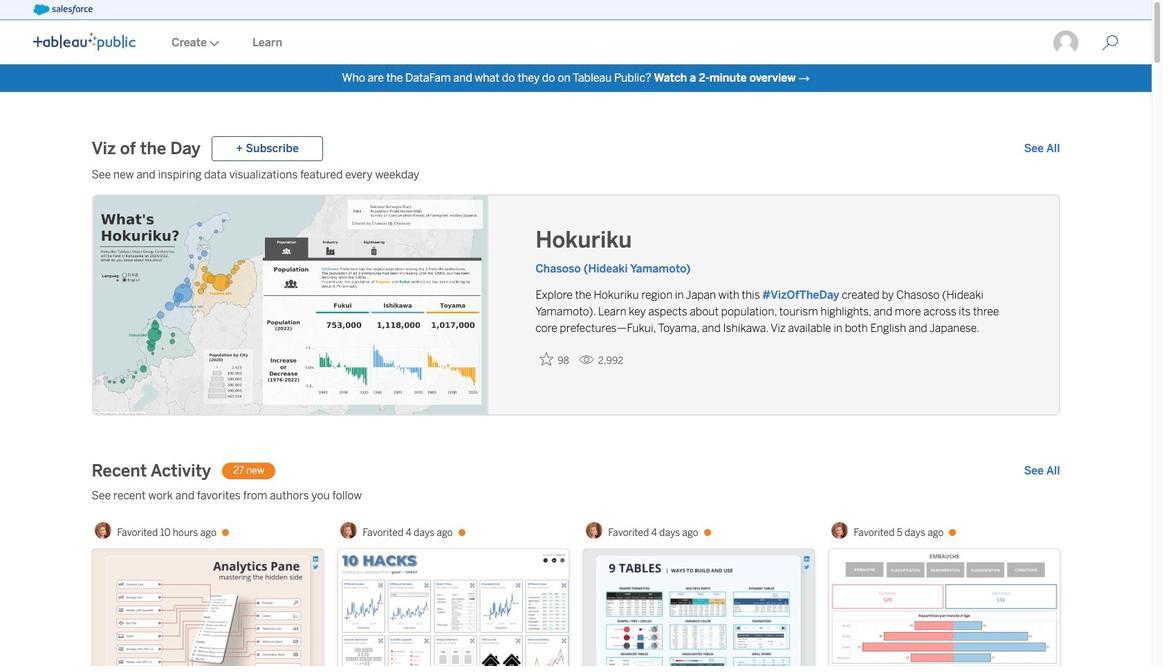 Task type: describe. For each thing, give the bounding box(es) containing it.
2 workbook thumbnail image from the left
[[338, 549, 568, 666]]

angela drucioc image for fourth workbook thumbnail from left
[[832, 522, 848, 539]]

angela drucioc image for second workbook thumbnail
[[341, 522, 357, 539]]

create image
[[207, 41, 219, 46]]

angela drucioc image for third workbook thumbnail from left
[[586, 522, 603, 539]]

4 workbook thumbnail image from the left
[[829, 549, 1059, 666]]

tableau public viz of the day image
[[93, 196, 488, 417]]

logo image
[[33, 33, 136, 50]]

tara.schultz image
[[1052, 29, 1080, 57]]

1 workbook thumbnail image from the left
[[92, 549, 323, 666]]

see new and inspiring data visualizations featured every weekday element
[[92, 167, 1060, 183]]

3 workbook thumbnail image from the left
[[584, 549, 814, 666]]

viz of the day heading
[[92, 138, 201, 160]]

salesforce logo image
[[33, 4, 93, 15]]



Task type: vqa. For each thing, say whether or not it's contained in the screenshot.
See All Recent Activity ELEMENT
yes



Task type: locate. For each thing, give the bounding box(es) containing it.
see all viz of the day element
[[1024, 140, 1060, 157]]

Add Favorite button
[[536, 348, 573, 371]]

go to search image
[[1085, 35, 1135, 51]]

3 angela drucioc image from the left
[[832, 522, 848, 539]]

recent activity heading
[[92, 460, 211, 482]]

2 angela drucioc image from the left
[[586, 522, 603, 539]]

1 angela drucioc image from the left
[[341, 522, 357, 539]]

0 horizontal spatial angela drucioc image
[[341, 522, 357, 539]]

add favorite image
[[540, 352, 554, 366]]

workbook thumbnail image
[[92, 549, 323, 666], [338, 549, 568, 666], [584, 549, 814, 666], [829, 549, 1059, 666]]

angela drucioc image
[[95, 522, 112, 539]]

2 horizontal spatial angela drucioc image
[[832, 522, 848, 539]]

angela drucioc image
[[341, 522, 357, 539], [586, 522, 603, 539], [832, 522, 848, 539]]

see all recent activity element
[[1024, 463, 1060, 479]]

see recent work and favorites from authors you follow element
[[92, 488, 1060, 504]]

1 horizontal spatial angela drucioc image
[[586, 522, 603, 539]]



